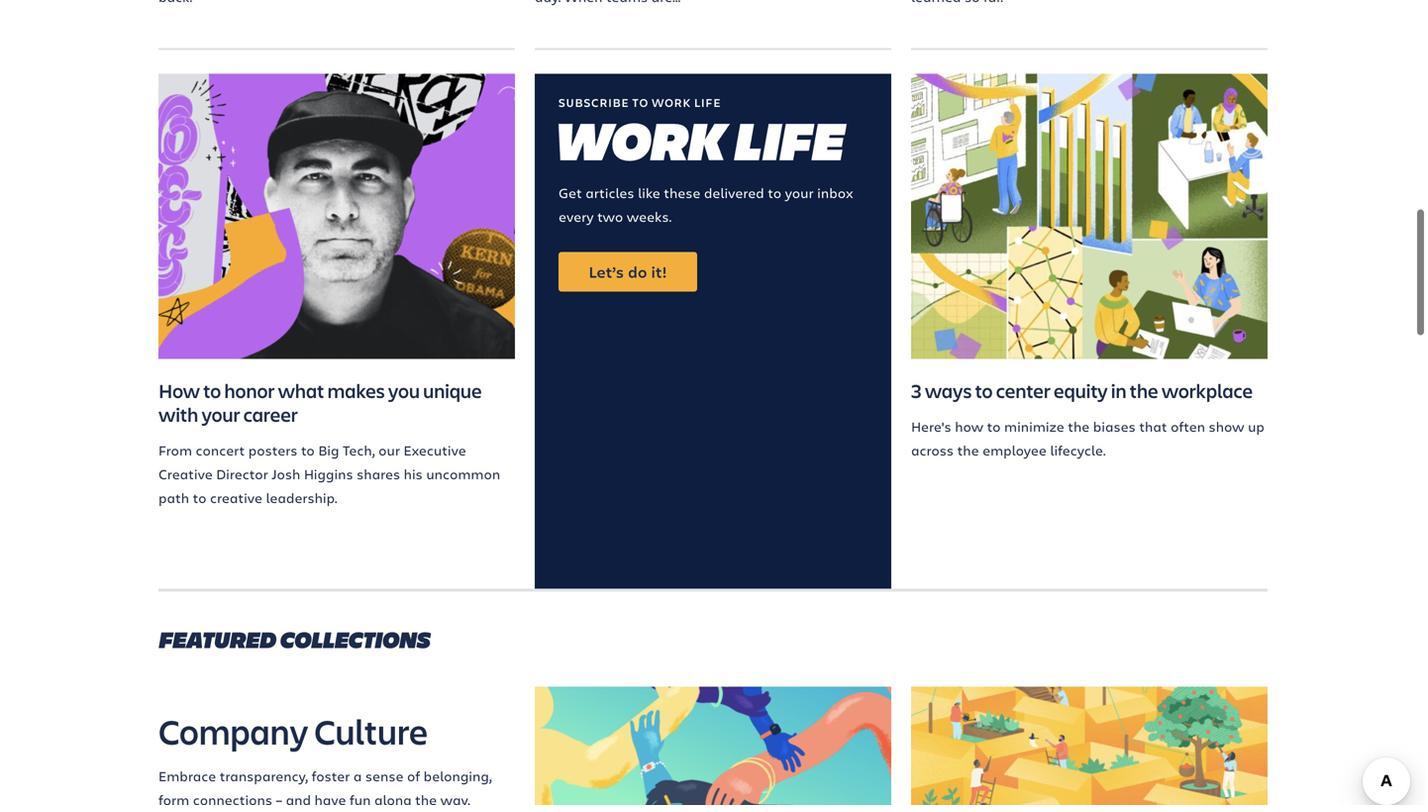 Task type: describe. For each thing, give the bounding box(es) containing it.
it!
[[651, 261, 667, 282]]

our
[[379, 441, 400, 460]]

big
[[318, 441, 339, 460]]

life
[[695, 94, 722, 110]]

featured
[[159, 624, 276, 655]]

of
[[407, 767, 420, 786]]

career
[[243, 401, 298, 427]]

creative
[[159, 464, 213, 483]]

what
[[278, 377, 324, 404]]

form
[[159, 790, 190, 806]]

articles
[[586, 183, 635, 202]]

let's do it! button
[[559, 252, 698, 292]]

show
[[1209, 417, 1245, 436]]

a
[[354, 767, 362, 786]]

featured collections
[[159, 624, 430, 655]]

sense
[[366, 767, 404, 786]]

how to honor what makes you unique with your career image
[[159, 74, 515, 359]]

3
[[912, 377, 922, 404]]

image of different people working together on company culture image
[[535, 687, 892, 806]]

center
[[997, 377, 1051, 404]]

collections
[[280, 624, 430, 655]]

director
[[216, 464, 268, 483]]

lifecycle.
[[1051, 441, 1106, 460]]

weeks.
[[627, 207, 672, 226]]

how to honor what makes you unique with your career link
[[159, 377, 482, 427]]

executive
[[404, 441, 466, 460]]

his
[[404, 464, 423, 483]]

have
[[315, 790, 346, 806]]

to inside the how to honor what makes you unique with your career
[[203, 377, 221, 404]]

to inside the get articles like these delivered to your inbox every two weeks.
[[768, 183, 782, 202]]

unique
[[423, 377, 482, 404]]

get
[[559, 183, 582, 202]]

concert
[[196, 441, 245, 460]]

embrace transparency, foster a sense of belonging, form connections – and have fun along the way.
[[159, 767, 492, 806]]

equity
[[1054, 377, 1108, 404]]

belonging,
[[424, 767, 492, 786]]

subscribe to work life
[[559, 94, 722, 110]]

work
[[652, 94, 692, 110]]

do
[[628, 261, 648, 282]]

here's how to minimize the biases that often show up across the employee lifecycle.
[[912, 417, 1265, 460]]

your inside the get articles like these delivered to your inbox every two weeks.
[[785, 183, 814, 202]]

inbox
[[818, 183, 854, 202]]

uncommon
[[426, 464, 501, 483]]

how
[[955, 417, 984, 436]]

your inside the how to honor what makes you unique with your career
[[202, 401, 240, 427]]

let's
[[589, 261, 624, 282]]

how to honor what makes you unique with your career
[[159, 377, 482, 427]]

from concert posters to big tech, our executive creative director josh higgins shares his uncommon path to creative leadership.
[[159, 441, 501, 507]]

culture
[[314, 708, 428, 755]]

creative
[[210, 488, 263, 507]]

foster
[[312, 767, 350, 786]]

the inside embrace transparency, foster a sense of belonging, form connections – and have fun along the way.
[[415, 790, 437, 806]]

let's do it!
[[589, 261, 667, 282]]

way.
[[441, 790, 471, 806]]

you
[[388, 377, 420, 404]]

how
[[159, 377, 200, 404]]

two
[[598, 207, 624, 226]]

minimize
[[1005, 417, 1065, 436]]



Task type: locate. For each thing, give the bounding box(es) containing it.
the
[[1130, 377, 1159, 404], [1068, 417, 1090, 436], [958, 441, 980, 460], [415, 790, 437, 806]]

often
[[1171, 417, 1206, 436]]

like
[[638, 183, 661, 202]]

the up the lifecycle.
[[1068, 417, 1090, 436]]

higgins
[[304, 464, 353, 483]]

company
[[159, 708, 309, 755]]

illustration of people collaborating to cultivate plants, build bridges, and communicate image
[[912, 687, 1268, 806]]

posters
[[248, 441, 298, 460]]

the down of
[[415, 790, 437, 806]]

1 vertical spatial your
[[202, 401, 240, 427]]

embrace
[[159, 767, 216, 786]]

fun
[[350, 790, 371, 806]]

along
[[374, 790, 412, 806]]

biases
[[1094, 417, 1136, 436]]

1 horizontal spatial your
[[785, 183, 814, 202]]

work life by atlassian image
[[559, 123, 847, 161]]

across
[[912, 441, 954, 460]]

tech,
[[343, 441, 375, 460]]

subscribe
[[559, 94, 630, 110]]

workplace
[[1162, 377, 1254, 404]]

up
[[1249, 417, 1265, 436]]

shares
[[357, 464, 400, 483]]

0 vertical spatial your
[[785, 183, 814, 202]]

transparency,
[[220, 767, 308, 786]]

and
[[286, 790, 311, 806]]

connections
[[193, 790, 272, 806]]

3 ways to center equity in the workplace link
[[912, 377, 1254, 404]]

these
[[664, 183, 701, 202]]

leadership.
[[266, 488, 338, 507]]

employee
[[983, 441, 1047, 460]]

to
[[633, 94, 649, 110], [768, 183, 782, 202], [203, 377, 221, 404], [976, 377, 993, 404], [988, 417, 1001, 436], [301, 441, 315, 460], [193, 488, 207, 507]]

makes
[[328, 377, 385, 404]]

–
[[276, 790, 282, 806]]

delivered
[[704, 183, 765, 202]]

the down how
[[958, 441, 980, 460]]

that
[[1140, 417, 1168, 436]]

company culture
[[159, 708, 428, 755]]

from
[[159, 441, 192, 460]]

honor
[[224, 377, 275, 404]]

your
[[785, 183, 814, 202], [202, 401, 240, 427]]

in
[[1112, 377, 1127, 404]]

here's
[[912, 417, 952, 436]]

ways
[[925, 377, 972, 404]]

josh
[[272, 464, 301, 483]]

with
[[159, 401, 198, 427]]

3 ways to center equity in the workplace
[[912, 377, 1254, 404]]

your left inbox
[[785, 183, 814, 202]]

to inside here's how to minimize the biases that often show up across the employee lifecycle.
[[988, 417, 1001, 436]]

get articles like these delivered to your inbox every two weeks.
[[559, 183, 854, 226]]

the right in
[[1130, 377, 1159, 404]]

0 horizontal spatial your
[[202, 401, 240, 427]]

your up concert
[[202, 401, 240, 427]]

3 ways to center equity in the workplace image
[[912, 74, 1268, 359]]

path
[[159, 488, 189, 507]]

every
[[559, 207, 594, 226]]



Task type: vqa. For each thing, say whether or not it's contained in the screenshot.
concert
yes



